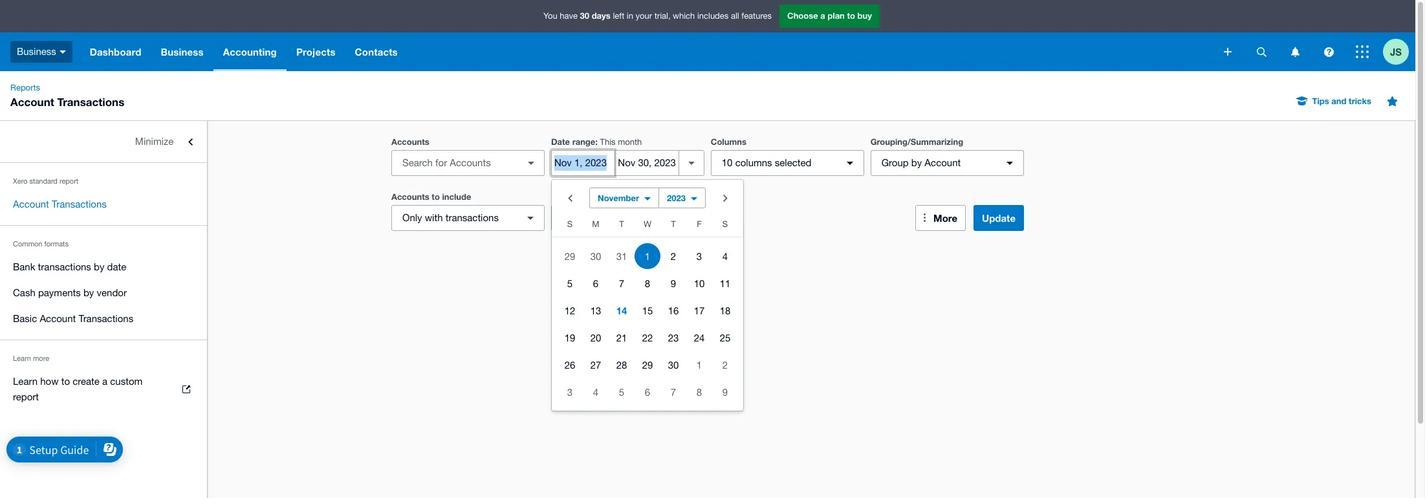 Task type: locate. For each thing, give the bounding box(es) containing it.
learn
[[13, 355, 31, 362], [13, 376, 38, 387]]

a left plan
[[821, 11, 826, 21]]

only
[[403, 212, 422, 223]]

0 vertical spatial by
[[912, 157, 922, 168]]

includes
[[698, 11, 729, 21]]

1 vertical spatial learn
[[13, 376, 38, 387]]

1 vertical spatial to
[[432, 192, 440, 202]]

transactions for reports account transactions
[[57, 95, 124, 109]]

a right "create"
[[102, 376, 108, 387]]

in
[[627, 11, 634, 21]]

None field
[[392, 150, 545, 176]]

learn left more
[[13, 355, 31, 362]]

1 learn from the top
[[13, 355, 31, 362]]

plan
[[828, 11, 845, 21]]

row up wed nov 08 2023 cell
[[552, 243, 744, 270]]

group
[[882, 157, 909, 168]]

row down wed nov 22 2023 'cell'
[[552, 351, 744, 379]]

accounts for accounts to include
[[392, 192, 430, 202]]

account down reports "link"
[[10, 95, 54, 109]]

by for vendor
[[83, 287, 94, 298]]

transactions inside reports account transactions
[[57, 95, 124, 109]]

date range : this month
[[551, 137, 642, 147]]

report down "learn more"
[[13, 392, 39, 403]]

1 horizontal spatial svg image
[[1325, 47, 1334, 57]]

range
[[573, 137, 596, 147]]

1 vertical spatial report
[[13, 392, 39, 403]]

row down the 'wed nov 01 2023' cell
[[552, 270, 744, 297]]

cash payments by vendor link
[[0, 280, 207, 306]]

0 horizontal spatial s
[[568, 219, 573, 229]]

only with transactions
[[403, 212, 499, 223]]

account inside account transactions 'link'
[[13, 199, 49, 210]]

account down xero
[[13, 199, 49, 210]]

s right 'f'
[[723, 219, 728, 229]]

0 vertical spatial transactions
[[446, 212, 499, 223]]

to right how
[[61, 376, 70, 387]]

account inside basic account transactions link
[[40, 313, 76, 324]]

1 vertical spatial by
[[94, 261, 104, 273]]

2 learn from the top
[[13, 376, 38, 387]]

0 horizontal spatial report
[[13, 392, 39, 403]]

mon nov 06 2023 cell
[[583, 271, 609, 296]]

all
[[731, 11, 740, 21]]

1 horizontal spatial transactions
[[446, 212, 499, 223]]

account transactions
[[13, 199, 107, 210]]

account
[[10, 95, 54, 109], [925, 157, 961, 168], [13, 199, 49, 210], [40, 313, 76, 324]]

s left "filter"
[[568, 219, 573, 229]]

row up the 'wed nov 01 2023' cell
[[552, 216, 744, 238]]

3 row from the top
[[552, 270, 744, 297]]

thu nov 30 2023 cell
[[661, 352, 687, 378]]

sun nov 05 2023 cell
[[552, 271, 583, 296]]

to left include
[[432, 192, 440, 202]]

row up wed nov 22 2023 'cell'
[[552, 297, 744, 324]]

1 row from the top
[[552, 216, 744, 238]]

grid
[[552, 216, 744, 406]]

transactions inside 'popup button'
[[446, 212, 499, 223]]

svg image
[[1257, 47, 1267, 57], [1325, 47, 1334, 57]]

Select start date field
[[552, 151, 615, 175]]

1 horizontal spatial business button
[[151, 32, 213, 71]]

:
[[596, 137, 598, 147]]

bank
[[13, 261, 35, 273]]

transactions down xero standard report
[[52, 199, 107, 210]]

account down "payments"
[[40, 313, 76, 324]]

w
[[644, 219, 652, 229]]

Select end date field
[[616, 151, 679, 175]]

row down wed nov 15 2023 cell
[[552, 324, 744, 351]]

1 vertical spatial accounts
[[392, 192, 430, 202]]

accounting
[[223, 46, 277, 58]]

2 accounts from the top
[[392, 192, 430, 202]]

1 t from the left
[[620, 219, 624, 229]]

formats
[[44, 240, 69, 248]]

tue nov 14 2023 cell
[[609, 298, 635, 324]]

tips
[[1313, 96, 1330, 106]]

s
[[568, 219, 573, 229], [723, 219, 728, 229]]

account down grouping/summarizing
[[925, 157, 961, 168]]

0 vertical spatial learn
[[13, 355, 31, 362]]

row
[[552, 216, 744, 238], [552, 243, 744, 270], [552, 270, 744, 297], [552, 297, 744, 324], [552, 324, 744, 351], [552, 351, 744, 379], [552, 379, 744, 406]]

svg image
[[1357, 45, 1370, 58], [1292, 47, 1300, 57], [1225, 48, 1232, 56], [59, 50, 66, 54]]

2 vertical spatial by
[[83, 287, 94, 298]]

accounts up only
[[392, 192, 430, 202]]

open image
[[518, 150, 544, 176]]

4 row from the top
[[552, 297, 744, 324]]

xero standard report
[[13, 177, 79, 185]]

only with transactions button
[[392, 205, 545, 231]]

thu nov 16 2023 cell
[[661, 298, 687, 324]]

svg image inside "business" popup button
[[59, 50, 66, 54]]

t
[[620, 219, 624, 229], [671, 219, 676, 229]]

contacts button
[[345, 32, 408, 71]]

0 horizontal spatial business button
[[0, 32, 80, 71]]

0 horizontal spatial transactions
[[38, 261, 91, 273]]

transactions
[[446, 212, 499, 223], [38, 261, 91, 273]]

days
[[592, 11, 611, 21]]

previous month image
[[557, 185, 583, 211]]

thu nov 02 2023 cell
[[661, 243, 687, 269]]

js button
[[1384, 32, 1416, 71]]

1 s from the left
[[568, 219, 573, 229]]

30
[[580, 11, 590, 21]]

business
[[17, 46, 56, 57], [161, 46, 204, 58]]

1 vertical spatial transactions
[[52, 199, 107, 210]]

0 horizontal spatial svg image
[[1257, 47, 1267, 57]]

by left vendor
[[83, 287, 94, 298]]

minimize
[[135, 136, 174, 147]]

sat nov 25 2023 cell
[[713, 325, 744, 351]]

1 accounts from the top
[[392, 137, 430, 147]]

report inside learn how to create a custom report
[[13, 392, 39, 403]]

you have 30 days left in your trial, which includes all features
[[544, 11, 772, 21]]

banner
[[0, 0, 1416, 71]]

business button
[[0, 32, 80, 71], [151, 32, 213, 71]]

transactions up minimize button
[[57, 95, 124, 109]]

1 horizontal spatial s
[[723, 219, 728, 229]]

choose a plan to buy
[[788, 11, 873, 21]]

navigation
[[80, 32, 1216, 71]]

this
[[600, 137, 616, 147]]

november
[[598, 193, 640, 203]]

more
[[934, 212, 958, 224]]

row containing s
[[552, 216, 744, 238]]

7 row from the top
[[552, 379, 744, 406]]

0 horizontal spatial t
[[620, 219, 624, 229]]

learn inside learn how to create a custom report
[[13, 376, 38, 387]]

thu nov 23 2023 cell
[[661, 325, 687, 351]]

0 vertical spatial transactions
[[57, 95, 124, 109]]

more button
[[916, 205, 966, 231]]

1 horizontal spatial a
[[821, 11, 826, 21]]

learn down "learn more"
[[13, 376, 38, 387]]

1 vertical spatial a
[[102, 376, 108, 387]]

js
[[1391, 46, 1403, 57]]

more
[[33, 355, 49, 362]]

accounts up search for accounts text box
[[392, 137, 430, 147]]

by
[[912, 157, 922, 168], [94, 261, 104, 273], [83, 287, 94, 298]]

contacts
[[355, 46, 398, 58]]

bank transactions by date link
[[0, 254, 207, 280]]

left
[[613, 11, 625, 21]]

0 vertical spatial report
[[59, 177, 79, 185]]

wed nov 15 2023 cell
[[635, 298, 661, 324]]

dashboard link
[[80, 32, 151, 71]]

0 vertical spatial accounts
[[392, 137, 430, 147]]

transactions inside 'link'
[[52, 199, 107, 210]]

t left 'f'
[[671, 219, 676, 229]]

by down grouping/summarizing
[[912, 157, 922, 168]]

include
[[442, 192, 472, 202]]

1 vertical spatial transactions
[[38, 261, 91, 273]]

with
[[425, 212, 443, 223]]

how
[[40, 376, 59, 387]]

payments
[[38, 287, 81, 298]]

transactions down the cash payments by vendor link
[[79, 313, 133, 324]]

1 business button from the left
[[0, 32, 80, 71]]

banner containing js
[[0, 0, 1416, 71]]

t left w
[[620, 219, 624, 229]]

f
[[697, 219, 702, 229]]

report
[[59, 177, 79, 185], [13, 392, 39, 403]]

2 vertical spatial transactions
[[79, 313, 133, 324]]

0 horizontal spatial to
[[61, 376, 70, 387]]

cash payments by vendor
[[13, 287, 127, 298]]

bank transactions by date
[[13, 261, 126, 273]]

row down wed nov 29 2023 cell
[[552, 379, 744, 406]]

selected
[[775, 157, 812, 168]]

transactions down formats
[[38, 261, 91, 273]]

remove from favorites image
[[1380, 88, 1406, 114]]

a
[[821, 11, 826, 21], [102, 376, 108, 387]]

date
[[551, 137, 570, 147]]

1 horizontal spatial t
[[671, 219, 676, 229]]

business inside navigation
[[161, 46, 204, 58]]

0 vertical spatial to
[[848, 11, 856, 21]]

transactions down include
[[446, 212, 499, 223]]

2 vertical spatial to
[[61, 376, 70, 387]]

reports account transactions
[[10, 83, 124, 109]]

filter button
[[551, 205, 705, 231]]

group
[[552, 180, 744, 411]]

1 horizontal spatial business
[[161, 46, 204, 58]]

buy
[[858, 11, 873, 21]]

grouping/summarizing
[[871, 137, 964, 147]]

accounting button
[[213, 32, 287, 71]]

transactions
[[57, 95, 124, 109], [52, 199, 107, 210], [79, 313, 133, 324]]

to left buy
[[848, 11, 856, 21]]

sat nov 18 2023 cell
[[713, 298, 744, 324]]

0 horizontal spatial a
[[102, 376, 108, 387]]

fri nov 03 2023 cell
[[687, 243, 713, 269]]

to
[[848, 11, 856, 21], [432, 192, 440, 202], [61, 376, 70, 387]]

row group
[[552, 243, 744, 406]]

by left date
[[94, 261, 104, 273]]

account transactions link
[[0, 192, 207, 217]]

2 horizontal spatial to
[[848, 11, 856, 21]]

report up account transactions
[[59, 177, 79, 185]]



Task type: vqa. For each thing, say whether or not it's contained in the screenshot.
the right svg icon
no



Task type: describe. For each thing, give the bounding box(es) containing it.
tips and tricks button
[[1290, 91, 1380, 111]]

minimize button
[[0, 129, 207, 155]]

basic account transactions link
[[0, 306, 207, 332]]

trial,
[[655, 11, 671, 21]]

group by account
[[882, 157, 961, 168]]

month
[[618, 137, 642, 147]]

2 svg image from the left
[[1325, 47, 1334, 57]]

navigation containing dashboard
[[80, 32, 1216, 71]]

cash
[[13, 287, 35, 298]]

date
[[107, 261, 126, 273]]

have
[[560, 11, 578, 21]]

vendor
[[97, 287, 127, 298]]

0 horizontal spatial business
[[17, 46, 56, 57]]

learn for learn how to create a custom report
[[13, 376, 38, 387]]

next month image
[[713, 185, 739, 211]]

accounts for accounts
[[392, 137, 430, 147]]

5 row from the top
[[552, 324, 744, 351]]

by inside popup button
[[912, 157, 922, 168]]

2 business button from the left
[[151, 32, 213, 71]]

your
[[636, 11, 653, 21]]

wed nov 29 2023 cell
[[635, 352, 661, 378]]

2023
[[667, 193, 686, 203]]

2 row from the top
[[552, 243, 744, 270]]

columns
[[736, 157, 773, 168]]

2 t from the left
[[671, 219, 676, 229]]

which
[[673, 11, 695, 21]]

choose
[[788, 11, 819, 21]]

1 svg image from the left
[[1257, 47, 1267, 57]]

mon nov 27 2023 cell
[[583, 352, 609, 378]]

learn more
[[13, 355, 49, 362]]

thu nov 09 2023 cell
[[661, 271, 687, 296]]

by for date
[[94, 261, 104, 273]]

grid containing s
[[552, 216, 744, 406]]

group containing november
[[552, 180, 744, 411]]

to inside learn how to create a custom report
[[61, 376, 70, 387]]

mon nov 13 2023 cell
[[583, 298, 609, 324]]

10 columns selected
[[722, 157, 812, 168]]

wed nov 22 2023 cell
[[635, 325, 661, 351]]

fri nov 10 2023 cell
[[687, 271, 713, 296]]

common formats
[[13, 240, 69, 248]]

1 horizontal spatial to
[[432, 192, 440, 202]]

10
[[722, 157, 733, 168]]

basic
[[13, 313, 37, 324]]

sun nov 19 2023 cell
[[552, 325, 583, 351]]

account inside group by account popup button
[[925, 157, 961, 168]]

0 vertical spatial a
[[821, 11, 826, 21]]

group by account button
[[871, 150, 1024, 176]]

Search for Accounts text field
[[392, 151, 521, 175]]

list of convenience dates image
[[679, 150, 705, 176]]

columns
[[711, 137, 747, 147]]

wed nov 01 2023 cell
[[635, 243, 661, 269]]

standard
[[29, 177, 58, 185]]

2 s from the left
[[723, 219, 728, 229]]

wed nov 08 2023 cell
[[635, 271, 661, 296]]

tue nov 21 2023 cell
[[609, 325, 635, 351]]

a inside learn how to create a custom report
[[102, 376, 108, 387]]

update
[[983, 212, 1016, 224]]

m
[[592, 219, 600, 229]]

projects
[[296, 46, 336, 58]]

sat nov 11 2023 cell
[[713, 271, 744, 296]]

update button
[[974, 205, 1025, 231]]

custom
[[110, 376, 143, 387]]

you
[[544, 11, 558, 21]]

accounts to include
[[392, 192, 472, 202]]

xero
[[13, 177, 27, 185]]

tricks
[[1350, 96, 1372, 106]]

tue nov 07 2023 cell
[[609, 271, 635, 296]]

filter
[[577, 212, 600, 224]]

transactions for basic account transactions
[[79, 313, 133, 324]]

learn for learn more
[[13, 355, 31, 362]]

and
[[1332, 96, 1347, 106]]

reports
[[10, 83, 40, 93]]

common
[[13, 240, 42, 248]]

create
[[73, 376, 100, 387]]

6 row from the top
[[552, 351, 744, 379]]

sat nov 04 2023 cell
[[713, 243, 744, 269]]

basic account transactions
[[13, 313, 133, 324]]

projects button
[[287, 32, 345, 71]]

tips and tricks
[[1313, 96, 1372, 106]]

sun nov 26 2023 cell
[[552, 352, 583, 378]]

fri nov 24 2023 cell
[[687, 325, 713, 351]]

tue nov 28 2023 cell
[[609, 352, 635, 378]]

features
[[742, 11, 772, 21]]

learn how to create a custom report link
[[0, 369, 207, 410]]

mon nov 20 2023 cell
[[583, 325, 609, 351]]

1 horizontal spatial report
[[59, 177, 79, 185]]

reports link
[[5, 82, 45, 95]]

account inside reports account transactions
[[10, 95, 54, 109]]

fri nov 17 2023 cell
[[687, 298, 713, 324]]

dashboard
[[90, 46, 141, 58]]

learn how to create a custom report
[[13, 376, 143, 403]]

sun nov 12 2023 cell
[[552, 298, 583, 324]]



